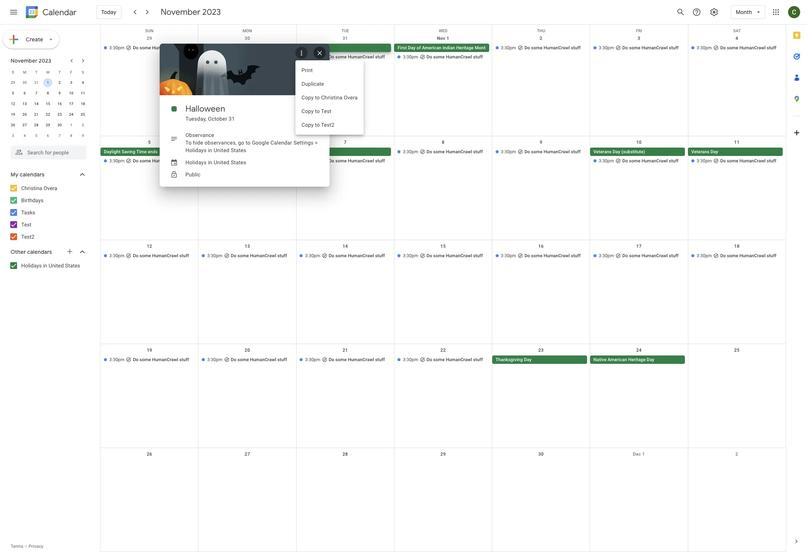 Task type: locate. For each thing, give the bounding box(es) containing it.
saving
[[122, 149, 135, 154]]

0 vertical spatial copy
[[302, 94, 314, 101]]

0 vertical spatial 5
[[12, 91, 14, 95]]

christina inside menu
[[321, 94, 343, 101]]

0 horizontal spatial 21
[[34, 112, 38, 116]]

31 right october 30 element
[[34, 80, 38, 85]]

test2 down copy to test at the top
[[321, 122, 335, 128]]

day
[[408, 45, 416, 50], [613, 149, 621, 154], [711, 149, 718, 154], [524, 357, 532, 362], [647, 357, 655, 362]]

stuff
[[179, 45, 189, 50], [277, 45, 287, 50], [571, 45, 581, 50], [669, 45, 679, 50], [767, 45, 777, 50], [375, 54, 385, 60], [473, 54, 483, 60], [277, 149, 287, 154], [473, 149, 483, 154], [571, 149, 581, 154], [179, 158, 189, 164], [375, 158, 385, 164], [669, 158, 679, 164], [767, 158, 777, 164], [179, 253, 189, 258], [277, 253, 287, 258], [375, 253, 385, 258], [473, 253, 483, 258], [571, 253, 581, 258], [669, 253, 679, 258], [767, 253, 777, 258], [179, 357, 189, 362], [277, 357, 287, 362], [375, 357, 385, 362], [473, 357, 483, 362]]

row containing s
[[7, 67, 89, 77]]

11 up veterans day button
[[734, 140, 740, 145]]

1 vertical spatial 24
[[637, 348, 642, 353]]

calendar up create
[[42, 7, 77, 18]]

0 horizontal spatial 5
[[12, 91, 14, 95]]

copy down copy to test at the top
[[302, 122, 314, 128]]

1 vertical spatial calendar
[[271, 140, 292, 146]]

0 horizontal spatial 27
[[23, 123, 27, 127]]

16 element
[[55, 99, 64, 109]]

1 down w
[[47, 80, 49, 85]]

copy to christina overa
[[302, 94, 358, 101]]

day inside thanksgiving day button
[[524, 357, 532, 362]]

6 down october 30 element
[[24, 91, 26, 95]]

0 vertical spatial november
[[161, 7, 200, 17]]

1 horizontal spatial 25
[[734, 348, 740, 353]]

cell containing halloween
[[296, 44, 394, 62]]

1 vertical spatial 4
[[82, 80, 84, 85]]

1 horizontal spatial 10
[[637, 140, 642, 145]]

settings
[[294, 140, 314, 146]]

american right of
[[422, 45, 442, 50]]

1 horizontal spatial test2
[[321, 122, 335, 128]]

test2
[[321, 122, 335, 128], [21, 234, 34, 240]]

30
[[245, 36, 250, 41], [23, 80, 27, 85], [57, 123, 62, 127], [539, 452, 544, 457]]

10
[[69, 91, 73, 95], [637, 140, 642, 145]]

10 inside grid
[[637, 140, 642, 145]]

2 copy from the top
[[302, 108, 314, 114]]

0 vertical spatial american
[[422, 45, 442, 50]]

test down copy to christina overa in the top left of the page
[[321, 108, 331, 114]]

31 down "tue"
[[343, 36, 348, 41]]

28 inside grid
[[343, 452, 348, 457]]

31 inside october 31 element
[[34, 80, 38, 85]]

27 element
[[20, 121, 29, 130]]

4 down 27 element
[[24, 134, 26, 138]]

calendars up christina overa
[[20, 171, 45, 178]]

to up copy to test at the top
[[315, 94, 320, 101]]

1 vertical spatial 2023
[[39, 57, 51, 64]]

christina up the birthdays
[[21, 185, 42, 191]]

0 horizontal spatial 28
[[34, 123, 38, 127]]

duplicate
[[302, 81, 324, 87]]

christina up copy to test at the top
[[321, 94, 343, 101]]

2023
[[202, 7, 221, 17], [39, 57, 51, 64]]

1 vertical spatial 16
[[539, 244, 544, 249]]

1 horizontal spatial 7
[[59, 134, 61, 138]]

2 veterans from the left
[[692, 149, 710, 154]]

23
[[57, 112, 62, 116], [539, 348, 544, 353]]

0 horizontal spatial 2023
[[39, 57, 51, 64]]

veterans day (substitute) button
[[590, 148, 685, 156]]

2 vertical spatial 6
[[246, 140, 249, 145]]

26 inside row group
[[11, 123, 15, 127]]

copy up copy to test2
[[302, 108, 314, 114]]

heritage right indian
[[456, 45, 474, 50]]

2 vertical spatial 5
[[148, 140, 151, 145]]

3 copy from the top
[[302, 122, 314, 128]]

1 vertical spatial 9
[[82, 134, 84, 138]]

american
[[422, 45, 442, 50], [608, 357, 627, 362]]

0 horizontal spatial month
[[475, 45, 488, 50]]

11 inside 11 element
[[81, 91, 85, 95]]

halloween for halloween
[[300, 45, 321, 50]]

0 vertical spatial 21
[[34, 112, 38, 116]]

cell containing first day of american indian heritage month
[[394, 44, 492, 62]]

1 vertical spatial overa
[[44, 185, 57, 191]]

halloween heading
[[186, 104, 225, 114]]

grid
[[100, 25, 786, 552]]

27 inside 27 element
[[23, 123, 27, 127]]

to right go
[[246, 140, 251, 146]]

t up october 31 element
[[35, 70, 37, 74]]

3 down f on the top left of page
[[70, 80, 72, 85]]

test inside my calendars list
[[21, 222, 31, 228]]

to
[[315, 94, 320, 101], [315, 108, 320, 114], [315, 122, 320, 128], [246, 140, 251, 146]]

1 horizontal spatial 11
[[734, 140, 740, 145]]

1 inside cell
[[47, 80, 49, 85]]

day for veterans day
[[711, 149, 718, 154]]

thanksgiving day button
[[492, 356, 587, 364]]

1 horizontal spatial 17
[[637, 244, 642, 249]]

indian
[[443, 45, 455, 50]]

stuff inside button
[[375, 158, 385, 164]]

some
[[140, 45, 151, 50], [238, 45, 249, 50], [531, 45, 543, 50], [629, 45, 641, 50], [727, 45, 739, 50], [336, 54, 347, 60], [433, 54, 445, 60], [238, 149, 249, 154], [433, 149, 445, 154], [531, 149, 543, 154], [140, 158, 151, 164], [336, 158, 347, 164], [629, 158, 641, 164], [727, 158, 739, 164], [140, 253, 151, 258], [238, 253, 249, 258], [336, 253, 347, 258], [433, 253, 445, 258], [531, 253, 543, 258], [629, 253, 641, 258], [727, 253, 739, 258], [140, 357, 151, 362], [238, 357, 249, 362], [336, 357, 347, 362], [433, 357, 445, 362]]

24 element
[[67, 110, 76, 119]]

grid containing 29
[[100, 25, 786, 552]]

holidays up public on the left of page
[[186, 159, 207, 165]]

0 vertical spatial 6
[[24, 91, 26, 95]]

copy for copy to test2
[[302, 122, 314, 128]]

0 horizontal spatial 3
[[12, 134, 14, 138]]

halloween tuesday, october 31
[[186, 104, 235, 122]]

0 horizontal spatial november
[[11, 57, 37, 64]]

1 horizontal spatial 31
[[229, 116, 235, 122]]

31
[[343, 36, 348, 41], [34, 80, 38, 85], [229, 116, 235, 122]]

row group containing 29
[[7, 77, 89, 141]]

other
[[11, 249, 26, 255]]

veterans for veterans day
[[692, 149, 710, 154]]

november 2023
[[161, 7, 221, 17], [11, 57, 51, 64]]

9 for sun
[[540, 140, 543, 145]]

0 vertical spatial month
[[736, 9, 752, 16]]

23 inside row group
[[57, 112, 62, 116]]

0 horizontal spatial 25
[[81, 112, 85, 116]]

11 up 18 element
[[81, 91, 85, 95]]

month right indian
[[475, 45, 488, 50]]

veterans day
[[692, 149, 718, 154]]

terms
[[11, 544, 23, 549]]

veterans inside veterans day button
[[692, 149, 710, 154]]

23 down 16 'element'
[[57, 112, 62, 116]]

11 element
[[78, 89, 87, 98]]

heritage inside button
[[628, 357, 646, 362]]

0 vertical spatial 28
[[34, 123, 38, 127]]

4 down sat
[[736, 36, 739, 41]]

in
[[208, 147, 212, 153], [208, 159, 212, 165], [43, 263, 47, 269]]

0 horizontal spatial overa
[[44, 185, 57, 191]]

8
[[47, 91, 49, 95], [70, 134, 72, 138], [442, 140, 445, 145]]

0 horizontal spatial halloween
[[186, 104, 225, 114]]

9
[[59, 91, 61, 95], [82, 134, 84, 138], [540, 140, 543, 145]]

menu
[[296, 60, 364, 135]]

daylight saving time ends
[[104, 149, 158, 154]]

0 vertical spatial holidays in united states
[[186, 159, 246, 165]]

holidays in united states down other calendars dropdown button on the top of page
[[21, 263, 80, 269]]

t left f on the top left of page
[[58, 70, 61, 74]]

states inside observance to hide observances, go to google calendar settings > holidays in united states
[[231, 147, 246, 153]]

2 vertical spatial 9
[[540, 140, 543, 145]]

11 for november 2023
[[81, 91, 85, 95]]

0 vertical spatial 15
[[46, 102, 50, 106]]

10 for november 2023
[[69, 91, 73, 95]]

1 vertical spatial 25
[[734, 348, 740, 353]]

0 horizontal spatial calendar
[[42, 7, 77, 18]]

28 for 1
[[34, 123, 38, 127]]

3:30pm
[[109, 45, 125, 50], [207, 45, 223, 50], [501, 45, 516, 50], [599, 45, 614, 50], [697, 45, 712, 50], [305, 54, 320, 60], [403, 54, 418, 60], [207, 149, 223, 154], [403, 149, 418, 154], [501, 149, 516, 154], [109, 158, 125, 164], [599, 158, 614, 164], [697, 158, 712, 164], [109, 253, 125, 258], [207, 253, 223, 258], [305, 253, 320, 258], [403, 253, 418, 258], [501, 253, 516, 258], [599, 253, 614, 258], [697, 253, 712, 258], [109, 357, 125, 362], [207, 357, 223, 362], [305, 357, 320, 362], [403, 357, 418, 362]]

6
[[24, 91, 26, 95], [47, 134, 49, 138], [246, 140, 249, 145]]

calendars right the other
[[27, 249, 52, 255]]

5 down october 29 "element"
[[12, 91, 14, 95]]

28 inside row group
[[34, 123, 38, 127]]

day inside first day of american indian heritage month button
[[408, 45, 416, 50]]

overa inside menu
[[344, 94, 358, 101]]

19 element
[[8, 110, 18, 119]]

29 element
[[43, 121, 53, 130]]

10 up veterans day (substitute) button
[[637, 140, 642, 145]]

go
[[238, 140, 244, 146]]

holidays in united states down observances,
[[186, 159, 246, 165]]

my calendars button
[[2, 168, 94, 181]]

26 element
[[8, 121, 18, 130]]

16
[[57, 102, 62, 106], [539, 244, 544, 249]]

s right f on the top left of page
[[82, 70, 84, 74]]

27
[[23, 123, 27, 127], [245, 452, 250, 457]]

3 down fri
[[638, 36, 641, 41]]

holidays down other calendars
[[21, 263, 42, 269]]

cell
[[296, 44, 394, 62], [394, 44, 492, 62], [101, 148, 199, 166], [590, 148, 688, 166], [688, 148, 786, 166]]

in inside observance to hide observances, go to google calendar settings > holidays in united states
[[208, 147, 212, 153]]

0 vertical spatial 22
[[46, 112, 50, 116]]

1 horizontal spatial overa
[[344, 94, 358, 101]]

–
[[25, 544, 28, 549]]

3 down the 26 element
[[12, 134, 14, 138]]

day for first day of american indian heritage month
[[408, 45, 416, 50]]

holidays in united states
[[186, 159, 246, 165], [21, 263, 80, 269]]

to up copy to test2
[[315, 108, 320, 114]]

cell containing daylight saving time ends
[[101, 148, 199, 166]]

test down tasks
[[21, 222, 31, 228]]

christina overa
[[21, 185, 57, 191]]

month up sat
[[736, 9, 752, 16]]

0 horizontal spatial christina
[[21, 185, 42, 191]]

2 horizontal spatial 7
[[344, 140, 347, 145]]

10 inside row group
[[69, 91, 73, 95]]

halloween up print
[[300, 45, 321, 50]]

0 vertical spatial heritage
[[456, 45, 474, 50]]

test
[[321, 108, 331, 114], [21, 222, 31, 228]]

12
[[11, 102, 15, 106], [147, 244, 152, 249]]

1 cell
[[42, 77, 54, 88]]

21 element
[[32, 110, 41, 119]]

0 vertical spatial 2023
[[202, 7, 221, 17]]

0 vertical spatial 7
[[35, 91, 37, 95]]

overa
[[344, 94, 358, 101], [44, 185, 57, 191]]

28 for dec 1
[[343, 452, 348, 457]]

to for test2
[[315, 122, 320, 128]]

calendars inside my calendars dropdown button
[[20, 171, 45, 178]]

copy for copy to test
[[302, 108, 314, 114]]

month button
[[731, 3, 766, 21]]

month inside popup button
[[736, 9, 752, 16]]

halloween
[[300, 45, 321, 50], [186, 104, 225, 114]]

united
[[214, 147, 229, 153], [214, 159, 229, 165], [49, 263, 64, 269]]

1 horizontal spatial 12
[[147, 244, 152, 249]]

day inside veterans day (substitute) button
[[613, 149, 621, 154]]

15 inside row group
[[46, 102, 50, 106]]

0 horizontal spatial 12
[[11, 102, 15, 106]]

7 down 30 element at the left of the page
[[59, 134, 61, 138]]

1 vertical spatial month
[[475, 45, 488, 50]]

8 inside grid
[[442, 140, 445, 145]]

december 4 element
[[20, 131, 29, 140]]

halloween inside button
[[300, 45, 321, 50]]

7 down october 31 element
[[35, 91, 37, 95]]

0 horizontal spatial t
[[35, 70, 37, 74]]

2
[[540, 36, 543, 41], [59, 80, 61, 85], [82, 123, 84, 127], [736, 452, 739, 457]]

1 horizontal spatial 13
[[245, 244, 250, 249]]

10 up 17 element at the top left
[[69, 91, 73, 95]]

5 for sun
[[148, 140, 151, 145]]

test2 up other calendars
[[21, 234, 34, 240]]

7 inside december 7 element
[[59, 134, 61, 138]]

17 element
[[67, 99, 76, 109]]

row group
[[7, 77, 89, 141]]

hide
[[193, 140, 203, 146]]

1 vertical spatial 20
[[245, 348, 250, 353]]

1 vertical spatial 6
[[47, 134, 49, 138]]

21
[[34, 112, 38, 116], [343, 348, 348, 353]]

19 inside grid
[[147, 348, 152, 353]]

october 31 element
[[32, 78, 41, 87]]

halloween up tuesday,
[[186, 104, 225, 114]]

halloween inside halloween tuesday, october 31
[[186, 104, 225, 114]]

native american heritage day button
[[590, 356, 685, 364]]

american inside native american heritage day button
[[608, 357, 627, 362]]

0 vertical spatial 12
[[11, 102, 15, 106]]

>
[[315, 140, 318, 146]]

holidays down hide
[[186, 147, 207, 153]]

22 inside grid
[[441, 348, 446, 353]]

24
[[69, 112, 73, 116], [637, 348, 642, 353]]

26
[[11, 123, 15, 127], [147, 452, 152, 457]]

0 horizontal spatial 24
[[69, 112, 73, 116]]

day inside veterans day button
[[711, 149, 718, 154]]

copy down duplicate
[[302, 94, 314, 101]]

0 horizontal spatial 16
[[57, 102, 62, 106]]

month
[[736, 9, 752, 16], [475, 45, 488, 50]]

0 vertical spatial test2
[[321, 122, 335, 128]]

27 for dec 1
[[245, 452, 250, 457]]

1 vertical spatial november 2023
[[11, 57, 51, 64]]

5 up the daylight saving time ends button
[[148, 140, 151, 145]]

holidays
[[186, 147, 207, 153], [186, 159, 207, 165], [21, 263, 42, 269]]

1 veterans from the left
[[594, 149, 612, 154]]

26 for 1
[[11, 123, 15, 127]]

thu
[[537, 28, 545, 33]]

1
[[447, 36, 450, 41], [47, 80, 49, 85], [70, 123, 72, 127], [643, 452, 645, 457]]

13 inside november 2023 grid
[[23, 102, 27, 106]]

1 copy from the top
[[302, 94, 314, 101]]

calendar
[[42, 7, 77, 18], [271, 140, 292, 146]]

26 for dec 1
[[147, 452, 152, 457]]

christina
[[321, 94, 343, 101], [21, 185, 42, 191]]

2 horizontal spatial 9
[[540, 140, 543, 145]]

2 vertical spatial copy
[[302, 122, 314, 128]]

17
[[69, 102, 73, 106], [637, 244, 642, 249]]

1 horizontal spatial test
[[321, 108, 331, 114]]

1 vertical spatial 31
[[34, 80, 38, 85]]

0 vertical spatial 10
[[69, 91, 73, 95]]

1 vertical spatial 26
[[147, 452, 152, 457]]

23 up thanksgiving day button
[[539, 348, 544, 353]]

18 element
[[78, 99, 87, 109]]

1 horizontal spatial november
[[161, 7, 200, 17]]

20 element
[[20, 110, 29, 119]]

calendars for other calendars
[[27, 249, 52, 255]]

1 vertical spatial heritage
[[628, 357, 646, 362]]

to down copy to test at the top
[[315, 122, 320, 128]]

1 horizontal spatial 23
[[539, 348, 544, 353]]

today button
[[96, 3, 121, 21]]

5
[[12, 91, 14, 95], [35, 134, 37, 138], [148, 140, 151, 145]]

1 horizontal spatial 19
[[147, 348, 152, 353]]

1 vertical spatial 27
[[245, 452, 250, 457]]

1 horizontal spatial month
[[736, 9, 752, 16]]

0 horizontal spatial test2
[[21, 234, 34, 240]]

do some humancrawl stuff
[[133, 45, 189, 50], [231, 45, 287, 50], [525, 45, 581, 50], [623, 45, 679, 50], [721, 45, 777, 50], [329, 54, 385, 60], [427, 54, 483, 60], [231, 149, 287, 154], [427, 149, 483, 154], [525, 149, 581, 154], [133, 158, 189, 164], [329, 158, 385, 164], [623, 158, 679, 164], [721, 158, 777, 164], [133, 253, 189, 258], [231, 253, 287, 258], [329, 253, 385, 258], [427, 253, 483, 258], [525, 253, 581, 258], [623, 253, 679, 258], [721, 253, 777, 258], [133, 357, 189, 362], [231, 357, 287, 362], [329, 357, 385, 362], [427, 357, 483, 362]]

my calendars list
[[2, 182, 94, 243]]

5 down 28 element
[[35, 134, 37, 138]]

tab list
[[787, 25, 807, 531]]

24 down 17 element at the top left
[[69, 112, 73, 116]]

10 for sun
[[637, 140, 642, 145]]

8 for november 2023
[[47, 91, 49, 95]]

0 vertical spatial in
[[208, 147, 212, 153]]

0 horizontal spatial 6
[[24, 91, 26, 95]]

1 horizontal spatial 4
[[82, 80, 84, 85]]

6 down 29 element on the left top of page
[[47, 134, 49, 138]]

settings menu image
[[710, 8, 719, 17]]

row
[[101, 25, 786, 33], [101, 32, 786, 136], [7, 67, 89, 77], [7, 77, 89, 88], [7, 88, 89, 99], [7, 99, 89, 109], [7, 109, 89, 120], [7, 120, 89, 131], [7, 131, 89, 141], [101, 136, 786, 240], [101, 240, 786, 344], [101, 344, 786, 448], [101, 448, 786, 552]]

24 inside grid
[[637, 348, 642, 353]]

to
[[186, 140, 192, 146]]

0 horizontal spatial 9
[[59, 91, 61, 95]]

0 vertical spatial 4
[[736, 36, 739, 41]]

6 for sun
[[246, 140, 249, 145]]

copy
[[302, 94, 314, 101], [302, 108, 314, 114], [302, 122, 314, 128]]

s up october 29 "element"
[[12, 70, 14, 74]]

0 horizontal spatial 18
[[81, 102, 85, 106]]

1 vertical spatial 5
[[35, 134, 37, 138]]

0 vertical spatial 31
[[343, 36, 348, 41]]

overa inside my calendars list
[[44, 185, 57, 191]]

4 up 11 element
[[82, 80, 84, 85]]

14
[[34, 102, 38, 106], [343, 244, 348, 249]]

0 horizontal spatial veterans
[[594, 149, 612, 154]]

1 horizontal spatial 16
[[539, 244, 544, 249]]

12 element
[[8, 99, 18, 109]]

10 element
[[67, 89, 76, 98]]

american inside first day of american indian heritage month button
[[422, 45, 442, 50]]

day for thanksgiving day
[[524, 357, 532, 362]]

0 horizontal spatial american
[[422, 45, 442, 50]]

day for veterans day (substitute)
[[613, 149, 621, 154]]

do inside button
[[329, 158, 334, 164]]

3 inside grid
[[638, 36, 641, 41]]

thanksgiving
[[496, 357, 523, 362]]

veterans inside veterans day (substitute) button
[[594, 149, 612, 154]]

do some humancrawl stuff button
[[296, 157, 391, 165]]

24 up native american heritage day button in the right of the page
[[637, 348, 642, 353]]

0 vertical spatial 20
[[23, 112, 27, 116]]

menu containing print
[[296, 60, 364, 135]]

19
[[11, 112, 15, 116], [147, 348, 152, 353]]

7 up do some humancrawl stuff cell on the left top of the page
[[344, 140, 347, 145]]

native
[[594, 357, 607, 362]]

calendars inside other calendars dropdown button
[[27, 249, 52, 255]]

1 vertical spatial november
[[11, 57, 37, 64]]

american right native
[[608, 357, 627, 362]]

22
[[46, 112, 50, 116], [441, 348, 446, 353]]

december 6 element
[[43, 131, 53, 140]]

30 element
[[55, 121, 64, 130]]

18 inside row group
[[81, 102, 85, 106]]

6 right go
[[246, 140, 249, 145]]

states
[[231, 147, 246, 153], [231, 159, 246, 165], [65, 263, 80, 269]]

25 inside grid
[[734, 348, 740, 353]]

1 horizontal spatial 22
[[441, 348, 446, 353]]

december 5 element
[[32, 131, 41, 140]]

s
[[12, 70, 14, 74], [82, 70, 84, 74]]

1 vertical spatial copy
[[302, 108, 314, 114]]

0 horizontal spatial 22
[[46, 112, 50, 116]]

row containing 3
[[7, 131, 89, 141]]

25 inside row group
[[81, 112, 85, 116]]

create button
[[3, 30, 59, 49]]

native american heritage day
[[594, 357, 655, 362]]

None search field
[[0, 143, 94, 159]]

31 right october
[[229, 116, 235, 122]]

28
[[34, 123, 38, 127], [343, 452, 348, 457]]

veterans for veterans day (substitute)
[[594, 149, 612, 154]]

11
[[81, 91, 85, 95], [734, 140, 740, 145]]

4
[[736, 36, 739, 41], [82, 80, 84, 85], [24, 134, 26, 138]]

0 horizontal spatial heritage
[[456, 45, 474, 50]]

calendar right "google"
[[271, 140, 292, 146]]

heritage right native
[[628, 357, 646, 362]]

7
[[35, 91, 37, 95], [59, 134, 61, 138], [344, 140, 347, 145]]

1 vertical spatial 12
[[147, 244, 152, 249]]

1 horizontal spatial 28
[[343, 452, 348, 457]]

23 element
[[55, 110, 64, 119]]

1 horizontal spatial 21
[[343, 348, 348, 353]]

daylight saving time ends button
[[101, 148, 195, 156]]



Task type: vqa. For each thing, say whether or not it's contained in the screenshot.
specific
no



Task type: describe. For each thing, give the bounding box(es) containing it.
fri
[[636, 28, 642, 33]]

1 horizontal spatial 3
[[70, 80, 72, 85]]

to inside observance to hide observances, go to google calendar settings > holidays in united states
[[246, 140, 251, 146]]

copy to test2
[[302, 122, 335, 128]]

day inside native american heritage day button
[[647, 357, 655, 362]]

tuesday,
[[186, 116, 207, 122]]

m
[[23, 70, 26, 74]]

1 vertical spatial holidays in united states
[[21, 263, 80, 269]]

2 vertical spatial 3
[[12, 134, 14, 138]]

public
[[186, 171, 201, 178]]

cell containing veterans day
[[688, 148, 786, 166]]

calendar inside observance to hide observances, go to google calendar settings > holidays in united states
[[271, 140, 292, 146]]

22 element
[[43, 110, 53, 119]]

nov
[[437, 36, 446, 41]]

row containing sun
[[101, 25, 786, 33]]

to for christina
[[315, 94, 320, 101]]

first day of american indian heritage month
[[398, 45, 488, 50]]

of
[[417, 45, 421, 50]]

20 inside 'element'
[[23, 112, 27, 116]]

6 for november 2023
[[24, 91, 26, 95]]

w
[[46, 70, 50, 74]]

halloween button
[[296, 44, 391, 52]]

other calendars
[[11, 249, 52, 255]]

december 9 element
[[78, 131, 87, 140]]

humancrawl inside button
[[348, 158, 374, 164]]

1 horizontal spatial 2023
[[202, 7, 221, 17]]

2 s from the left
[[82, 70, 84, 74]]

copy for copy to christina overa
[[302, 94, 314, 101]]

first day of american indian heritage month button
[[394, 44, 489, 52]]

december 8 element
[[67, 131, 76, 140]]

2 vertical spatial united
[[49, 263, 64, 269]]

december 2 element
[[78, 121, 87, 130]]

october
[[208, 116, 227, 122]]

1 horizontal spatial 20
[[245, 348, 250, 353]]

observance to hide observances, go to google calendar settings > holidays in united states
[[186, 132, 319, 153]]

birthdays
[[21, 197, 44, 203]]

october 30 element
[[20, 78, 29, 87]]

1 horizontal spatial 5
[[35, 134, 37, 138]]

17 inside grid
[[637, 244, 642, 249]]

november 2023 grid
[[7, 67, 89, 141]]

daylight
[[104, 149, 121, 154]]

28 element
[[32, 121, 41, 130]]

1 vertical spatial in
[[208, 159, 212, 165]]

1 vertical spatial holidays
[[186, 159, 207, 165]]

privacy link
[[29, 544, 43, 549]]

15 element
[[43, 99, 53, 109]]

main drawer image
[[9, 8, 18, 17]]

calendar heading
[[41, 7, 77, 18]]

1 t from the left
[[35, 70, 37, 74]]

add other calendars image
[[66, 248, 74, 255]]

25 element
[[78, 110, 87, 119]]

1 horizontal spatial 8
[[70, 134, 72, 138]]

0 horizontal spatial november 2023
[[11, 57, 51, 64]]

other calendars button
[[2, 246, 94, 258]]

to for test
[[315, 108, 320, 114]]

tasks
[[21, 209, 35, 216]]

2 horizontal spatial 4
[[736, 36, 739, 41]]

month inside button
[[475, 45, 488, 50]]

1 down 24 element
[[70, 123, 72, 127]]

21 inside row group
[[34, 112, 38, 116]]

8 for sun
[[442, 140, 445, 145]]

calendar inside calendar element
[[42, 7, 77, 18]]

holidays inside observance to hide observances, go to google calendar settings > holidays in united states
[[186, 147, 207, 153]]

2 vertical spatial in
[[43, 263, 47, 269]]

my
[[11, 171, 18, 178]]

december 1 element
[[67, 121, 76, 130]]

test inside menu
[[321, 108, 331, 114]]

22 inside row group
[[46, 112, 50, 116]]

dec
[[633, 452, 641, 457]]

1 vertical spatial united
[[214, 159, 229, 165]]

time
[[136, 149, 147, 154]]

some inside button
[[336, 158, 347, 164]]

13 element
[[20, 99, 29, 109]]

24 inside row group
[[69, 112, 73, 116]]

terms link
[[11, 544, 23, 549]]

christina inside my calendars list
[[21, 185, 42, 191]]

0 vertical spatial november 2023
[[161, 7, 221, 17]]

do some humancrawl stuff cell
[[296, 148, 394, 166]]

11 for sun
[[734, 140, 740, 145]]

privacy
[[29, 544, 43, 549]]

test2 inside my calendars list
[[21, 234, 34, 240]]

halloween for halloween tuesday, october 31
[[186, 104, 225, 114]]

calendar element
[[24, 5, 77, 21]]

2 vertical spatial states
[[65, 263, 80, 269]]

19 inside 19 element
[[11, 112, 15, 116]]

27 for 1
[[23, 123, 27, 127]]

wed
[[439, 28, 448, 33]]

cell containing veterans day (substitute)
[[590, 148, 688, 166]]

f
[[70, 70, 72, 74]]

14 inside november 2023 grid
[[34, 102, 38, 106]]

google
[[252, 140, 269, 146]]

heritage inside button
[[456, 45, 474, 50]]

observance
[[186, 132, 214, 138]]

12 inside grid
[[147, 244, 152, 249]]

do some humancrawl stuff inside button
[[329, 158, 385, 164]]

tue
[[342, 28, 349, 33]]

2 vertical spatial 4
[[24, 134, 26, 138]]

mon
[[243, 28, 252, 33]]

Search for people text field
[[15, 146, 82, 159]]

december 7 element
[[55, 131, 64, 140]]

12 inside row group
[[11, 102, 15, 106]]

december 3 element
[[8, 131, 18, 140]]

14 element
[[32, 99, 41, 109]]

21 inside grid
[[343, 348, 348, 353]]

1 horizontal spatial 6
[[47, 134, 49, 138]]

sat
[[734, 28, 741, 33]]

dec 1
[[633, 452, 645, 457]]

(substitute)
[[622, 149, 645, 154]]

1 vertical spatial states
[[231, 159, 246, 165]]

2 vertical spatial holidays
[[21, 263, 42, 269]]

observances,
[[205, 140, 237, 146]]

veterans day button
[[688, 148, 783, 156]]

copy to test
[[302, 108, 331, 114]]

29 inside "element"
[[11, 80, 15, 85]]

2 t from the left
[[58, 70, 61, 74]]

31 inside halloween tuesday, october 31
[[229, 116, 235, 122]]

print
[[302, 67, 313, 73]]

5 for november 2023
[[12, 91, 14, 95]]

my calendars
[[11, 171, 45, 178]]

ends
[[148, 149, 158, 154]]

thanksgiving day
[[496, 357, 532, 362]]

terms – privacy
[[11, 544, 43, 549]]

7 for sun
[[344, 140, 347, 145]]

1 horizontal spatial holidays in united states
[[186, 159, 246, 165]]

create
[[26, 36, 43, 43]]

1 horizontal spatial 9
[[82, 134, 84, 138]]

united inside observance to hide observances, go to google calendar settings > holidays in united states
[[214, 147, 229, 153]]

15 inside grid
[[441, 244, 446, 249]]

first
[[398, 45, 407, 50]]

sun
[[145, 28, 153, 33]]

9 for november 2023
[[59, 91, 61, 95]]

7 for november 2023
[[35, 91, 37, 95]]

16 inside 'element'
[[57, 102, 62, 106]]

1 vertical spatial 18
[[734, 244, 740, 249]]

1 s from the left
[[12, 70, 14, 74]]

1 vertical spatial 14
[[343, 244, 348, 249]]

1 right dec
[[643, 452, 645, 457]]

17 inside row group
[[69, 102, 73, 106]]

1 right nov
[[447, 36, 450, 41]]

calendars for my calendars
[[20, 171, 45, 178]]

today
[[101, 9, 116, 16]]

veterans day (substitute)
[[594, 149, 645, 154]]

nov 1
[[437, 36, 450, 41]]

october 29 element
[[8, 78, 18, 87]]

1 vertical spatial 13
[[245, 244, 250, 249]]



